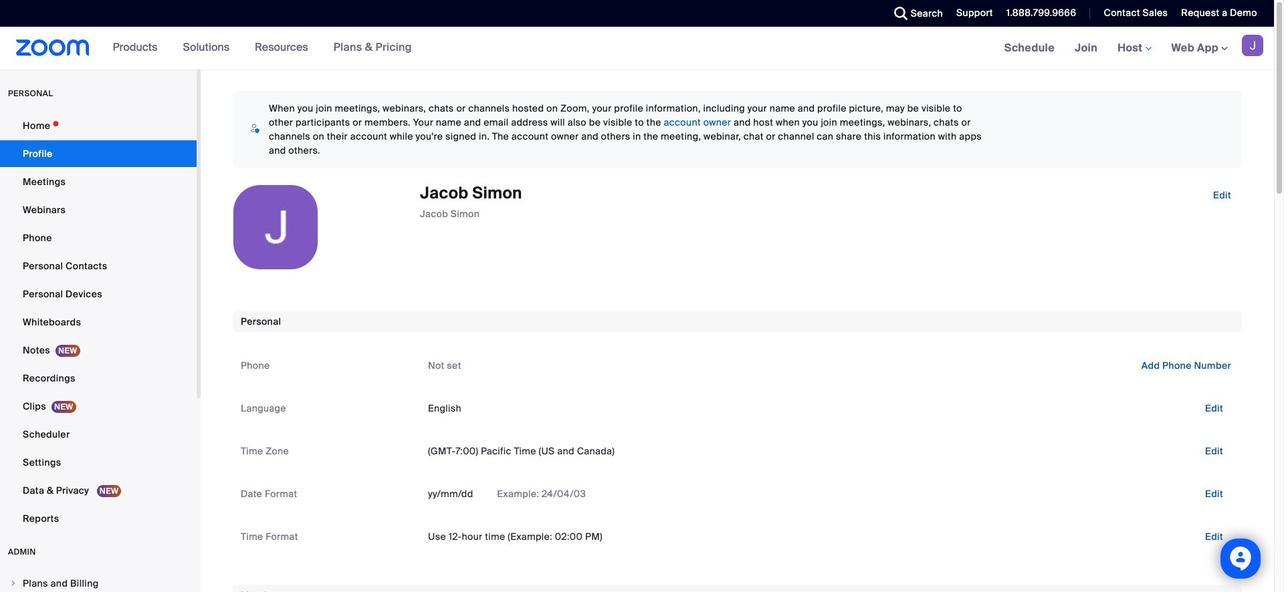Task type: describe. For each thing, give the bounding box(es) containing it.
edit user photo image
[[265, 221, 286, 234]]

product information navigation
[[103, 27, 422, 70]]



Task type: vqa. For each thing, say whether or not it's contained in the screenshot.
Personal Menu menu
yes



Task type: locate. For each thing, give the bounding box(es) containing it.
profile picture image
[[1243, 35, 1264, 56]]

banner
[[0, 27, 1275, 70]]

menu item
[[0, 571, 197, 593]]

personal menu menu
[[0, 112, 197, 534]]

zoom logo image
[[16, 39, 89, 56]]

meetings navigation
[[995, 27, 1275, 70]]

user photo image
[[234, 185, 318, 270]]

right image
[[9, 580, 17, 588]]



